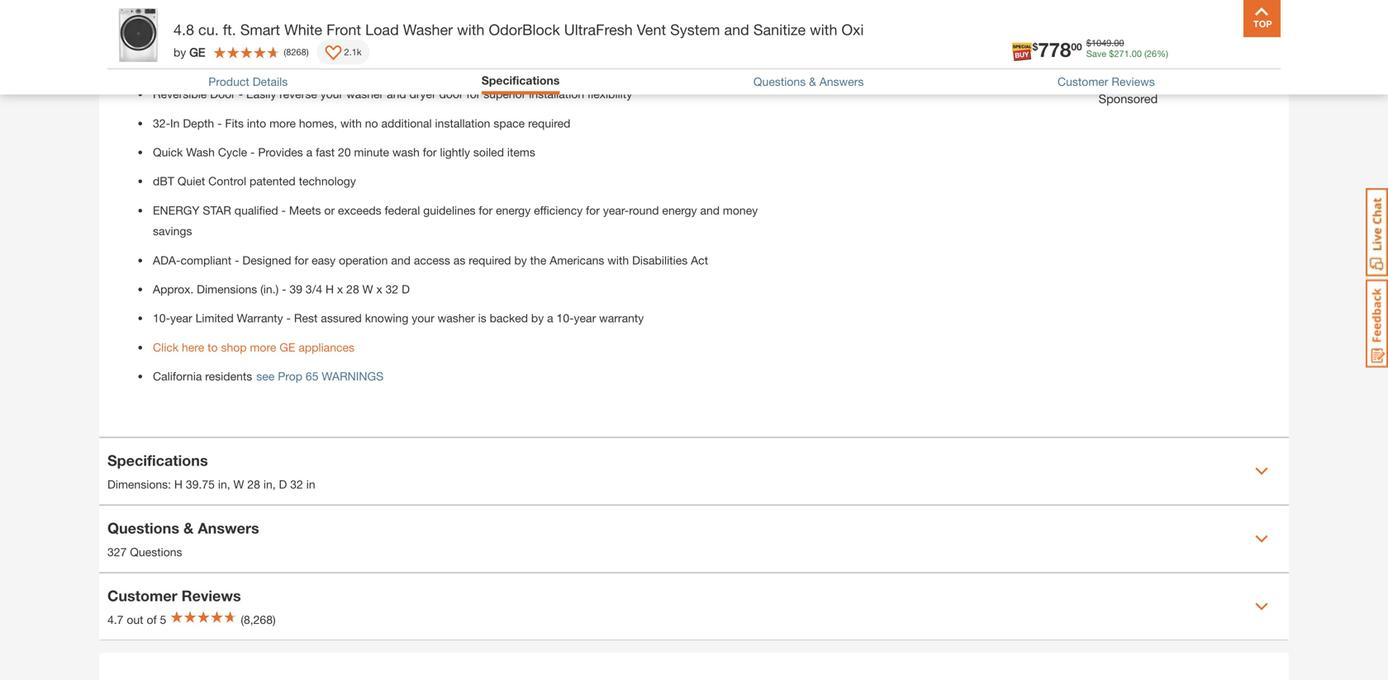Task type: vqa. For each thing, say whether or not it's contained in the screenshot.
1st Select
no



Task type: locate. For each thing, give the bounding box(es) containing it.
the left spin
[[189, 58, 205, 72]]

customer reviews up 5
[[107, 587, 241, 605]]

2 caret image from the top
[[1255, 533, 1269, 546]]

meets
[[289, 204, 321, 217]]

0 horizontal spatial the
[[189, 58, 205, 72]]

required right as
[[469, 254, 511, 267]]

&
[[809, 75, 816, 89], [183, 520, 194, 537]]

28 right '39.75'
[[247, 478, 260, 492]]

specifications button up superior in the left top of the page
[[482, 74, 560, 87]]

0 horizontal spatial $
[[1033, 41, 1038, 53]]

to right here
[[208, 341, 218, 354]]

2 horizontal spatial $
[[1109, 48, 1114, 59]]

quick
[[153, 145, 183, 159]]

1 horizontal spatial year
[[574, 312, 596, 325]]

star
[[203, 204, 231, 217]]

1 vertical spatial washer
[[438, 312, 475, 325]]

2 , from the left
[[273, 478, 276, 492]]

savings
[[153, 224, 192, 238]]

- left our
[[349, 37, 353, 51]]

1 horizontal spatial required
[[528, 116, 571, 130]]

$ for 1049
[[1087, 38, 1092, 48]]

0 vertical spatial customer
[[1058, 75, 1109, 89]]

0 horizontal spatial energy
[[496, 204, 531, 217]]

1 horizontal spatial your
[[412, 312, 434, 325]]

click here to shop more ge appliances
[[153, 341, 355, 354]]

customer reviews up sponsored
[[1058, 75, 1155, 89]]

your right knowing
[[412, 312, 434, 325]]

1 vertical spatial your
[[320, 87, 343, 101]]

0 horizontal spatial customer reviews
[[107, 587, 241, 605]]

10- left 'warranty'
[[557, 312, 574, 325]]

0 vertical spatial 32
[[386, 283, 399, 296]]

0 horizontal spatial in
[[218, 478, 227, 492]]

- left 39 in the top left of the page
[[282, 283, 286, 296]]

0 vertical spatial more
[[269, 116, 296, 130]]

and
[[390, 8, 409, 22], [724, 21, 749, 38], [593, 37, 613, 51], [387, 87, 406, 101], [700, 204, 720, 217], [391, 254, 411, 267]]

2 vertical spatial questions
[[130, 546, 182, 559]]

1 vertical spatial the
[[530, 254, 547, 267]]

32 for specifications
[[290, 478, 303, 492]]

caret image
[[1255, 465, 1269, 478], [1255, 533, 1269, 546], [1255, 601, 1269, 614]]

of up fabrics
[[323, 0, 333, 1]]

1 horizontal spatial ge
[[280, 341, 295, 354]]

questions & answers 327 questions
[[107, 520, 259, 559]]

with up "power,"
[[197, 0, 218, 1]]

0 horizontal spatial h
[[174, 478, 183, 492]]

specifications
[[482, 74, 560, 87], [107, 452, 208, 470]]

0 vertical spatial answers
[[820, 75, 864, 89]]

and right the senses
[[593, 37, 613, 51]]

$ inside $ 778 00
[[1033, 41, 1038, 53]]

20
[[338, 145, 351, 159]]

00 left 26
[[1132, 48, 1142, 59]]

2 energy from the left
[[662, 204, 697, 217]]

0 horizontal spatial ,
[[227, 478, 230, 492]]

specifications inside 'specifications dimensions: h 39.75 in , w 28 in , d 32 in'
[[107, 452, 208, 470]]

1 horizontal spatial &
[[809, 75, 816, 89]]

prop
[[278, 370, 303, 384]]

year-
[[603, 204, 629, 217]]

d inside 'specifications dimensions: h 39.75 in , w 28 in , d 32 in'
[[279, 478, 287, 492]]

approx.
[[153, 283, 194, 296]]

1 vertical spatial 32
[[290, 478, 303, 492]]

load
[[365, 21, 399, 38]]

0 vertical spatial ge
[[189, 45, 205, 59]]

product image image
[[112, 8, 165, 62]]

by right backed
[[531, 312, 544, 325]]

in
[[218, 478, 227, 492], [263, 478, 273, 492], [306, 478, 315, 492]]

as
[[454, 254, 466, 267]]

specifications button
[[482, 74, 560, 90], [482, 74, 560, 87]]

0 vertical spatial d
[[402, 283, 410, 296]]

to inside the sanitize with oxi - remove 99% of bacteria with a dedicated cycle that uses an oxi additive to boost your detergent's cleaning power, while keeping fabrics looking and feeling their best
[[632, 0, 642, 1]]

00 inside $ 778 00
[[1071, 41, 1082, 53]]

h right 3/4
[[326, 283, 334, 296]]

reviews up (8,268)
[[182, 587, 241, 605]]

271
[[1114, 48, 1129, 59]]

0 horizontal spatial required
[[469, 254, 511, 267]]

a right backed
[[547, 312, 553, 325]]

specifications up superior in the left top of the page
[[482, 74, 560, 87]]

required
[[528, 116, 571, 130], [469, 254, 511, 267]]

1 vertical spatial by
[[514, 254, 527, 267]]

0 vertical spatial customer reviews
[[1058, 75, 1155, 89]]

a inside the sanitize with oxi - remove 99% of bacteria with a dedicated cycle that uses an oxi additive to boost your detergent's cleaning power, while keeping fabrics looking and feeling their best
[[406, 0, 412, 1]]

system
[[670, 21, 720, 38]]

3/4
[[306, 283, 322, 296]]

dbt
[[153, 175, 174, 188]]

warranty
[[599, 312, 644, 325]]

1 horizontal spatial customer reviews
[[1058, 75, 1155, 89]]

0 vertical spatial your
[[678, 0, 701, 1]]

ge
[[189, 45, 205, 59], [280, 341, 295, 354]]

0 vertical spatial 28
[[346, 283, 359, 296]]

installation right superior in the left top of the page
[[529, 87, 584, 101]]

(8,268)
[[241, 613, 276, 627]]

knowing
[[365, 312, 409, 325]]

the
[[189, 58, 205, 72], [530, 254, 547, 267]]

sanitize right loads
[[754, 21, 806, 38]]

or
[[324, 204, 335, 217]]

oxi
[[221, 0, 239, 1], [567, 0, 584, 1], [842, 21, 864, 38]]

0 horizontal spatial 10-
[[153, 312, 170, 325]]

with up looking
[[382, 0, 403, 1]]

00 right 1049
[[1114, 38, 1124, 48]]

senses
[[554, 37, 590, 51]]

1 horizontal spatial to
[[632, 0, 642, 1]]

32 inside 'specifications dimensions: h 39.75 in , w 28 in , d 32 in'
[[290, 478, 303, 492]]

0 vertical spatial installation
[[529, 87, 584, 101]]

power,
[[199, 8, 234, 22]]

0 horizontal spatial sanitize
[[153, 0, 194, 1]]

washer up 32-in depth - fits into more homes, with no additional installation space required
[[346, 87, 384, 101]]

money
[[723, 204, 758, 217]]

appliances
[[299, 341, 355, 354]]

1 horizontal spatial reviews
[[1112, 75, 1155, 89]]

and inside energy star qualified - meets or exceeds federal guidelines for energy efficiency for year-round energy and money savings
[[700, 204, 720, 217]]

details
[[253, 75, 288, 89]]

1 vertical spatial customer reviews
[[107, 587, 241, 605]]

1 horizontal spatial h
[[326, 283, 334, 296]]

0 vertical spatial w
[[362, 283, 373, 296]]

$ 778 00
[[1033, 38, 1082, 61]]

0 vertical spatial questions
[[754, 75, 806, 89]]

and inside the sanitize with oxi - remove 99% of bacteria with a dedicated cycle that uses an oxi additive to boost your detergent's cleaning power, while keeping fabrics looking and feeling their best
[[390, 8, 409, 22]]

0 horizontal spatial wash
[[356, 58, 383, 72]]

.
[[1112, 38, 1114, 48], [1129, 48, 1132, 59]]

energy right round at the left of page
[[662, 204, 697, 217]]

h inside 'specifications dimensions: h 39.75 in , w 28 in , d 32 in'
[[174, 478, 183, 492]]

1 vertical spatial reviews
[[182, 587, 241, 605]]

dedicated
[[416, 0, 467, 1]]

30 in. x 28 in. plastic washing machine drain pan with drainhose adapter in black image
[[805, 0, 966, 71]]

2 horizontal spatial your
[[678, 0, 701, 1]]

best
[[476, 8, 498, 22]]

0 vertical spatial to
[[632, 0, 642, 1]]

1 horizontal spatial .
[[1129, 48, 1132, 59]]

a left display image
[[318, 58, 324, 72]]

2 x from the left
[[376, 283, 382, 296]]

1 horizontal spatial installation
[[529, 87, 584, 101]]

more
[[269, 116, 296, 130], [250, 341, 276, 354]]

live chat image
[[1366, 188, 1388, 277]]

-
[[242, 0, 247, 1], [349, 37, 353, 51], [239, 87, 243, 101], [217, 116, 222, 130], [250, 145, 255, 159], [281, 204, 286, 217], [235, 254, 239, 267], [282, 283, 286, 296], [286, 312, 291, 325]]

1 vertical spatial specifications
[[107, 452, 208, 470]]

operation
[[339, 254, 388, 267]]

superior
[[484, 87, 526, 101]]

1 horizontal spatial of
[[323, 0, 333, 1]]

1 in from the left
[[218, 478, 227, 492]]

shop
[[221, 341, 247, 354]]

& inside questions & answers 327 questions
[[183, 520, 194, 537]]

1 vertical spatial of
[[147, 613, 157, 627]]

1 x from the left
[[337, 283, 343, 296]]

wash down our
[[356, 58, 383, 72]]

and down detergent's
[[724, 21, 749, 38]]

28 inside 'specifications dimensions: h 39.75 in , w 28 in , d 32 in'
[[247, 478, 260, 492]]

ge up 'prop'
[[280, 341, 295, 354]]

your down quiet
[[320, 87, 343, 101]]

x up knowing
[[376, 283, 382, 296]]

washer left is
[[438, 312, 475, 325]]

wash down additional at the top of the page
[[393, 145, 420, 159]]

0 horizontal spatial 28
[[247, 478, 260, 492]]

. left 26
[[1129, 48, 1132, 59]]

detergent's
[[704, 0, 762, 1]]

answers inside questions & answers 327 questions
[[198, 520, 259, 537]]

sanitize up cleaning
[[153, 0, 194, 1]]

1 vertical spatial answers
[[198, 520, 259, 537]]

a left fast
[[306, 145, 313, 159]]

technology down that
[[493, 37, 550, 51]]

28 down operation
[[346, 283, 359, 296]]

specifications up dimensions:
[[107, 452, 208, 470]]

- left meets
[[281, 204, 286, 217]]

2 vertical spatial by
[[531, 312, 544, 325]]

and left dryer
[[387, 87, 406, 101]]

qualified
[[235, 204, 278, 217]]

2 horizontal spatial by
[[531, 312, 544, 325]]

0 horizontal spatial &
[[183, 520, 194, 537]]

1 vertical spatial w
[[233, 478, 244, 492]]

cycle,
[[233, 58, 263, 72]]

1 caret image from the top
[[1255, 465, 1269, 478]]

- inside the sanitize with oxi - remove 99% of bacteria with a dedicated cycle that uses an oxi additive to boost your detergent's cleaning power, while keeping fabrics looking and feeling their best
[[242, 0, 247, 1]]

778
[[1038, 38, 1071, 61]]

0 horizontal spatial to
[[208, 341, 218, 354]]

1 horizontal spatial specifications
[[482, 74, 560, 87]]

oxi up questions & answers in the top of the page
[[842, 21, 864, 38]]

0 horizontal spatial 00
[[1071, 41, 1082, 53]]

- up while
[[242, 0, 247, 1]]

0 horizontal spatial answers
[[198, 520, 259, 537]]

( 8268 )
[[284, 47, 309, 57]]

h left '39.75'
[[174, 478, 183, 492]]

1 horizontal spatial energy
[[662, 204, 697, 217]]

by down the 4.8
[[174, 45, 186, 59]]

ada-compliant - designed for easy operation and access as required by the americans with disabilities act
[[153, 254, 708, 267]]

keeping
[[267, 8, 308, 22]]

of
[[323, 0, 333, 1], [147, 613, 157, 627]]

providing
[[267, 58, 315, 72]]

28
[[346, 283, 359, 296], [247, 478, 260, 492]]

dimensions:
[[107, 478, 171, 492]]

customer down "now"
[[1058, 75, 1109, 89]]

0 horizontal spatial d
[[279, 478, 287, 492]]

00 left save
[[1071, 41, 1082, 53]]

door
[[210, 87, 235, 101]]

residents
[[205, 370, 252, 384]]

spin
[[208, 58, 230, 72]]

california
[[153, 370, 202, 384]]

feeling
[[413, 8, 447, 22]]

click here to shop more ge appliances link
[[153, 341, 355, 354]]

additive
[[588, 0, 628, 1]]

odorblock
[[489, 21, 560, 38]]

1 horizontal spatial x
[[376, 283, 382, 296]]

. right save
[[1112, 38, 1114, 48]]

by left americans
[[514, 254, 527, 267]]

0 vertical spatial &
[[809, 75, 816, 89]]

1 horizontal spatial d
[[402, 283, 410, 296]]

- left rest
[[286, 312, 291, 325]]

is
[[478, 312, 487, 325]]

technology up "or"
[[299, 175, 356, 188]]

w right '39.75'
[[233, 478, 244, 492]]

more right into
[[269, 116, 296, 130]]

0 vertical spatial technology
[[493, 37, 550, 51]]

0 horizontal spatial 32
[[290, 478, 303, 492]]

answers down 30 in. x 28 in. plastic washing machine drain pan with drainhose adapter in black image
[[820, 75, 864, 89]]

00
[[1114, 38, 1124, 48], [1071, 41, 1082, 53], [1132, 48, 1142, 59]]

washer
[[346, 87, 384, 101], [438, 312, 475, 325]]

reviews
[[1112, 75, 1155, 89], [182, 587, 241, 605]]

0 vertical spatial required
[[528, 116, 571, 130]]

lightly
[[440, 145, 470, 159]]

and left money
[[700, 204, 720, 217]]

questions & answers
[[754, 75, 864, 89]]

see prop 65 warnings button
[[256, 362, 384, 392]]

65
[[306, 370, 319, 384]]

easily
[[246, 87, 276, 101]]

energy left efficiency
[[496, 204, 531, 217]]

1 horizontal spatial sanitize
[[754, 21, 806, 38]]

w down operation
[[362, 283, 373, 296]]

2 vertical spatial your
[[412, 312, 434, 325]]

answers down '39.75'
[[198, 520, 259, 537]]

1 horizontal spatial oxi
[[567, 0, 584, 1]]

a left dedicated
[[406, 0, 412, 1]]

0 vertical spatial wash
[[356, 58, 383, 72]]

installation up lightly
[[435, 116, 490, 130]]

while
[[237, 8, 264, 22]]

x right 3/4
[[337, 283, 343, 296]]

1 vertical spatial ge
[[280, 341, 295, 354]]

0 vertical spatial by
[[174, 45, 186, 59]]

reverse
[[280, 87, 317, 101]]

reversible door - easily reverse your washer and dryer door for superior installation flexibility
[[153, 87, 632, 101]]

1 horizontal spatial w
[[362, 283, 373, 296]]

customer up 4.7 out of 5
[[107, 587, 177, 605]]

wash inside dynamic balancing technology (dbt) - our patented, time saving technology senses and rebalances uneven loads during the spin cycle, providing a quiet wash
[[356, 58, 383, 72]]

0 horizontal spatial washer
[[346, 87, 384, 101]]

1 vertical spatial required
[[469, 254, 511, 267]]

of left 5
[[147, 613, 157, 627]]

oxi up "power,"
[[221, 0, 239, 1]]

year down approx.
[[170, 312, 192, 325]]

1 vertical spatial h
[[174, 478, 183, 492]]

32-in depth - fits into more homes, with no additional installation space required
[[153, 116, 571, 130]]

1 horizontal spatial technology
[[493, 37, 550, 51]]

1 10- from the left
[[153, 312, 170, 325]]

more down warranty
[[250, 341, 276, 354]]

see
[[256, 370, 275, 384]]

with down cycle
[[457, 21, 485, 38]]

1 horizontal spatial ,
[[273, 478, 276, 492]]

required right 'space'
[[528, 116, 571, 130]]

0 vertical spatial specifications
[[482, 74, 560, 87]]

specifications for specifications
[[482, 74, 560, 87]]

answers
[[820, 75, 864, 89], [198, 520, 259, 537]]

( left "%)"
[[1145, 48, 1147, 59]]

year left 'warranty'
[[574, 312, 596, 325]]

1 vertical spatial customer
[[107, 587, 177, 605]]

oxi right an
[[567, 0, 584, 1]]

to left 'boost'
[[632, 0, 642, 1]]

reviews up sponsored
[[1112, 75, 1155, 89]]

your right 'boost'
[[678, 0, 701, 1]]

26
[[1147, 48, 1157, 59]]

ge down cu.
[[189, 45, 205, 59]]

0 horizontal spatial customer
[[107, 587, 177, 605]]

the inside dynamic balancing technology (dbt) - our patented, time saving technology senses and rebalances uneven loads during the spin cycle, providing a quiet wash
[[189, 58, 205, 72]]

(
[[284, 47, 286, 57], [1145, 48, 1147, 59]]

quiet
[[178, 175, 205, 188]]

1 vertical spatial technology
[[299, 175, 356, 188]]

(in.)
[[260, 283, 279, 296]]

and up patented,
[[390, 8, 409, 22]]

1 vertical spatial d
[[279, 478, 287, 492]]

specifications button up 'space'
[[482, 74, 560, 90]]

( up providing
[[284, 47, 286, 57]]

2 vertical spatial caret image
[[1255, 601, 1269, 614]]

the left americans
[[530, 254, 547, 267]]

1 horizontal spatial by
[[514, 254, 527, 267]]

0 vertical spatial washer
[[346, 87, 384, 101]]

for
[[467, 87, 480, 101], [423, 145, 437, 159], [479, 204, 493, 217], [586, 204, 600, 217], [295, 254, 308, 267]]

1 vertical spatial caret image
[[1255, 533, 1269, 546]]

10- up click
[[153, 312, 170, 325]]

out
[[127, 613, 143, 627]]



Task type: describe. For each thing, give the bounding box(es) containing it.
energy star qualified - meets or exceeds federal guidelines for energy efficiency for year-round energy and money savings
[[153, 204, 758, 238]]

caret image for answers
[[1255, 533, 1269, 546]]

warnings
[[322, 370, 384, 384]]

sanitize inside the sanitize with oxi - remove 99% of bacteria with a dedicated cycle that uses an oxi additive to boost your detergent's cleaning power, while keeping fabrics looking and feeling their best
[[153, 0, 194, 1]]

dimensions
[[197, 283, 257, 296]]

reversible
[[153, 87, 207, 101]]

w inside 'specifications dimensions: h 39.75 in , w 28 in , d 32 in'
[[233, 478, 244, 492]]

- left fits
[[217, 116, 222, 130]]

minute
[[354, 145, 389, 159]]

cu.
[[198, 21, 219, 38]]

0 horizontal spatial by
[[174, 45, 186, 59]]

federal
[[385, 204, 420, 217]]

saving
[[457, 37, 490, 51]]

3 caret image from the top
[[1255, 601, 1269, 614]]

for right door
[[467, 87, 480, 101]]

product
[[208, 75, 249, 89]]

access
[[414, 254, 450, 267]]

quiet
[[327, 58, 353, 72]]

provides
[[258, 145, 303, 159]]

smart
[[240, 21, 280, 38]]

click
[[153, 341, 179, 354]]

a inside dynamic balancing technology (dbt) - our patented, time saving technology senses and rebalances uneven loads during the spin cycle, providing a quiet wash
[[318, 58, 324, 72]]

warranty
[[237, 312, 283, 325]]

0 horizontal spatial of
[[147, 613, 157, 627]]

in
[[170, 116, 180, 130]]

1 year from the left
[[170, 312, 192, 325]]

loads
[[716, 37, 744, 51]]

vent
[[637, 21, 666, 38]]

0 horizontal spatial .
[[1112, 38, 1114, 48]]

dbt quiet control patented technology
[[153, 175, 356, 188]]

balancing
[[201, 37, 253, 51]]

8268
[[286, 47, 306, 57]]

39
[[290, 283, 302, 296]]

sanitize with oxi - remove 99% of bacteria with a dedicated cycle that uses an oxi additive to boost your detergent's cleaning power, while keeping fabrics looking and feeling their best
[[153, 0, 762, 22]]

time
[[431, 37, 453, 51]]

( inside $ 1049 . 00 save $ 271 . 00 ( 26 %)
[[1145, 48, 1147, 59]]

space
[[494, 116, 525, 130]]

for left lightly
[[423, 145, 437, 159]]

homes,
[[299, 116, 337, 130]]

shop now button
[[987, 37, 1144, 70]]

soiled
[[473, 145, 504, 159]]

0 horizontal spatial (
[[284, 47, 286, 57]]

0 horizontal spatial ge
[[189, 45, 205, 59]]

32 for approx.
[[386, 283, 399, 296]]

1 vertical spatial sanitize
[[754, 21, 806, 38]]

0 horizontal spatial technology
[[299, 175, 356, 188]]

white
[[284, 21, 322, 38]]

bacteria
[[337, 0, 378, 1]]

0 horizontal spatial your
[[320, 87, 343, 101]]

uneven
[[675, 37, 713, 51]]

into
[[247, 116, 266, 130]]

$ for 778
[[1033, 41, 1038, 53]]

rest
[[294, 312, 318, 325]]

0 vertical spatial reviews
[[1112, 75, 1155, 89]]

backed
[[490, 312, 528, 325]]

2 in from the left
[[263, 478, 273, 492]]

by ge
[[174, 45, 205, 59]]

1 horizontal spatial the
[[530, 254, 547, 267]]

0 horizontal spatial oxi
[[221, 0, 239, 1]]

- left designed
[[235, 254, 239, 267]]

efficiency
[[534, 204, 583, 217]]

cycle
[[218, 145, 247, 159]]

1 horizontal spatial 00
[[1114, 38, 1124, 48]]

ada-
[[153, 254, 181, 267]]

now
[[1070, 45, 1102, 62]]

1 horizontal spatial 28
[[346, 283, 359, 296]]

wash
[[186, 145, 215, 159]]

dynamic balancing technology (dbt) - our patented, time saving technology senses and rebalances uneven loads during the spin cycle, providing a quiet wash
[[153, 37, 744, 72]]

door
[[439, 87, 463, 101]]

dryer
[[410, 87, 436, 101]]

our
[[356, 37, 375, 51]]

here
[[182, 341, 204, 354]]

1 horizontal spatial wash
[[393, 145, 420, 159]]

cycle
[[470, 0, 497, 1]]

4.7 out of 5
[[107, 613, 166, 627]]

1 vertical spatial more
[[250, 341, 276, 354]]

327
[[107, 546, 127, 559]]

10-year limited warranty - rest assured knowing your washer is backed by a 10-year warranty
[[153, 312, 644, 325]]

and left access
[[391, 254, 411, 267]]

with left no
[[340, 116, 362, 130]]

questions for questions & answers
[[754, 75, 806, 89]]

1 vertical spatial to
[[208, 341, 218, 354]]

sponsored
[[1099, 91, 1158, 106]]

for left easy
[[295, 254, 308, 267]]

1 energy from the left
[[496, 204, 531, 217]]

questions for questions & answers 327 questions
[[107, 520, 179, 537]]

& for questions & answers
[[809, 75, 816, 89]]

act
[[691, 254, 708, 267]]

& for questions & answers 327 questions
[[183, 520, 194, 537]]

energy
[[153, 204, 200, 217]]

items
[[507, 145, 535, 159]]

specifications for specifications dimensions: h 39.75 in , w 28 in , d 32 in
[[107, 452, 208, 470]]

feedback link image
[[1366, 279, 1388, 369]]

of inside the sanitize with oxi - remove 99% of bacteria with a dedicated cycle that uses an oxi additive to boost your detergent's cleaning power, while keeping fabrics looking and feeling their best
[[323, 0, 333, 1]]

display image
[[325, 45, 342, 62]]

disabilities
[[632, 254, 688, 267]]

$ 1049 . 00 save $ 271 . 00 ( 26 %)
[[1087, 38, 1169, 59]]

answers for questions & answers
[[820, 75, 864, 89]]

ultrafresh
[[564, 21, 633, 38]]

4.8
[[174, 21, 194, 38]]

2 horizontal spatial oxi
[[842, 21, 864, 38]]

- right door
[[239, 87, 243, 101]]

that
[[501, 0, 521, 1]]

32-
[[153, 116, 170, 130]]

0 horizontal spatial installation
[[435, 116, 490, 130]]

- inside energy star qualified - meets or exceeds federal guidelines for energy efficiency for year-round energy and money savings
[[281, 204, 286, 217]]

%)
[[1157, 48, 1169, 59]]

specifications dimensions: h 39.75 in , w 28 in , d 32 in
[[107, 452, 315, 492]]

your inside the sanitize with oxi - remove 99% of bacteria with a dedicated cycle that uses an oxi additive to boost your detergent's cleaning power, while keeping fabrics looking and feeling their best
[[678, 0, 701, 1]]

1 horizontal spatial customer
[[1058, 75, 1109, 89]]

and inside dynamic balancing technology (dbt) - our patented, time saving technology senses and rebalances uneven loads during the spin cycle, providing a quiet wash
[[593, 37, 613, 51]]

39.75
[[186, 478, 215, 492]]

- right cycle
[[250, 145, 255, 159]]

top button
[[1244, 0, 1281, 37]]

1 horizontal spatial washer
[[438, 312, 475, 325]]

- inside dynamic balancing technology (dbt) - our patented, time saving technology senses and rebalances uneven loads during the spin cycle, providing a quiet wash
[[349, 37, 353, 51]]

for right guidelines
[[479, 204, 493, 217]]

easy
[[312, 254, 336, 267]]

for left year-
[[586, 204, 600, 217]]

boost
[[645, 0, 675, 1]]

california residents see prop 65 warnings
[[153, 370, 384, 384]]

caret image for h
[[1255, 465, 1269, 478]]

control
[[208, 175, 246, 188]]

3 in from the left
[[306, 478, 315, 492]]

4.8 cu. ft. smart white front load washer with odorblock ultrafresh vent system and sanitize with oxi
[[174, 21, 864, 38]]

2 year from the left
[[574, 312, 596, 325]]

with up questions & answers in the top of the page
[[810, 21, 838, 38]]

approx. dimensions (in.) - 39 3/4 h x 28 w x 32 d
[[153, 283, 410, 296]]

no
[[365, 116, 378, 130]]

technology inside dynamic balancing technology (dbt) - our patented, time saving technology senses and rebalances uneven loads during the spin cycle, providing a quiet wash
[[493, 37, 550, 51]]

0 vertical spatial h
[[326, 283, 334, 296]]

2.1k button
[[317, 40, 370, 64]]

2 10- from the left
[[557, 312, 574, 325]]

dynamic
[[153, 37, 198, 51]]

save
[[1087, 48, 1107, 59]]

patented,
[[379, 37, 428, 51]]

2 horizontal spatial 00
[[1132, 48, 1142, 59]]

5
[[160, 613, 166, 627]]

their
[[450, 8, 473, 22]]

rebalances
[[616, 37, 672, 51]]

with right americans
[[608, 254, 629, 267]]

2.1k
[[344, 47, 362, 57]]

1 , from the left
[[227, 478, 230, 492]]

answers for questions & answers 327 questions
[[198, 520, 259, 537]]

shop now
[[1029, 45, 1102, 62]]



